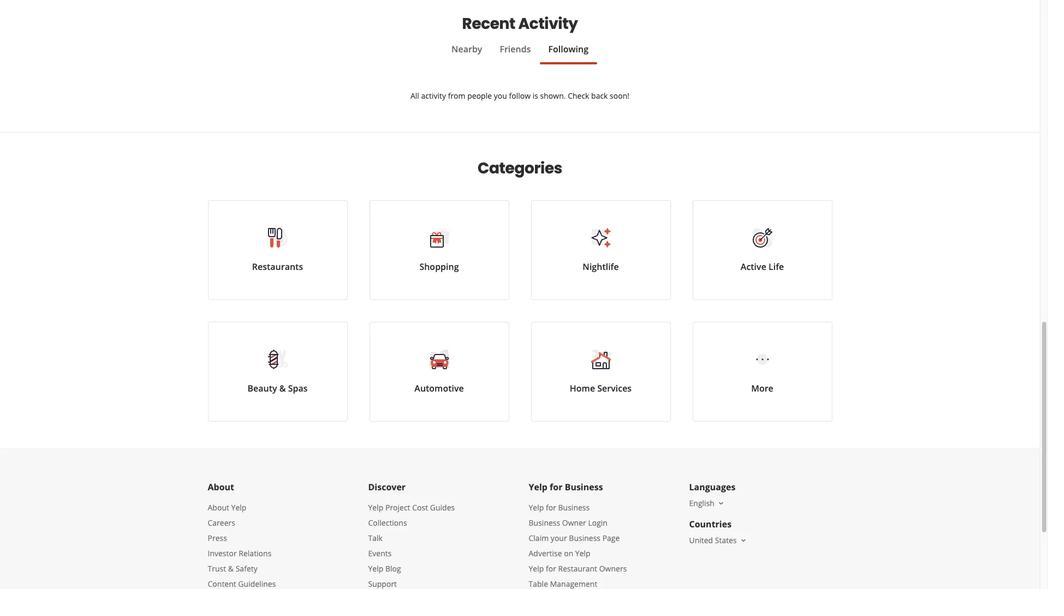 Task type: locate. For each thing, give the bounding box(es) containing it.
discover
[[368, 482, 406, 494]]

home
[[570, 383, 595, 395]]

nightlife
[[583, 261, 619, 273]]

for up yelp for business link
[[550, 482, 563, 494]]

about up about yelp "link"
[[208, 482, 234, 494]]

about up the careers link
[[208, 503, 229, 513]]

recent activity
[[462, 13, 578, 34]]

soon!
[[610, 91, 630, 101]]

spas
[[288, 383, 308, 395]]

yelp up careers
[[231, 503, 247, 513]]

talk link
[[368, 534, 383, 544]]

1 about from the top
[[208, 482, 234, 494]]

business
[[565, 482, 603, 494], [558, 503, 590, 513], [529, 518, 560, 529], [569, 534, 601, 544]]

united states button
[[690, 536, 748, 546]]

about for about yelp careers press investor relations trust & safety
[[208, 503, 229, 513]]

yelp inside about yelp careers press investor relations trust & safety
[[231, 503, 247, 513]]

collections link
[[368, 518, 407, 529]]

yelp down the advertise on the bottom of page
[[529, 564, 544, 575]]

1 vertical spatial for
[[546, 503, 556, 513]]

united
[[690, 536, 713, 546]]

guides
[[430, 503, 455, 513]]

2 about from the top
[[208, 503, 229, 513]]

events link
[[368, 549, 392, 559]]

about yelp link
[[208, 503, 247, 513]]

restaurants
[[252, 261, 303, 273]]

safety
[[236, 564, 258, 575]]

services
[[598, 383, 632, 395]]

& left spas
[[279, 383, 286, 395]]

blog
[[386, 564, 401, 575]]

login
[[588, 518, 608, 529]]

talk
[[368, 534, 383, 544]]

is
[[533, 91, 538, 101]]

claim
[[529, 534, 549, 544]]

for
[[550, 482, 563, 494], [546, 503, 556, 513], [546, 564, 556, 575]]

category navigation section navigation
[[197, 133, 844, 448]]

business up claim at the right of the page
[[529, 518, 560, 529]]

life
[[769, 261, 784, 273]]

trust & safety link
[[208, 564, 258, 575]]

trust
[[208, 564, 226, 575]]

english button
[[690, 499, 726, 509]]

1 horizontal spatial &
[[279, 383, 286, 395]]

all activity from people you follow is shown. check back soon!
[[411, 91, 630, 101]]

0 vertical spatial about
[[208, 482, 234, 494]]

1 vertical spatial &
[[228, 564, 234, 575]]

for for yelp for business business owner login claim your business page advertise on yelp yelp for restaurant owners
[[546, 503, 556, 513]]

1 vertical spatial about
[[208, 503, 229, 513]]

tab list
[[208, 43, 833, 64]]

advertise
[[529, 549, 562, 559]]

yelp for business
[[529, 482, 603, 494]]

about inside about yelp careers press investor relations trust & safety
[[208, 503, 229, 513]]

all
[[411, 91, 419, 101]]

business owner login link
[[529, 518, 608, 529]]

press link
[[208, 534, 227, 544]]

states
[[715, 536, 737, 546]]

nightlife link
[[531, 200, 671, 300]]

&
[[279, 383, 286, 395], [228, 564, 234, 575]]

relations
[[239, 549, 272, 559]]

press
[[208, 534, 227, 544]]

yelp
[[529, 482, 548, 494], [231, 503, 247, 513], [368, 503, 384, 513], [529, 503, 544, 513], [576, 549, 591, 559], [368, 564, 384, 575], [529, 564, 544, 575]]

activity
[[421, 91, 446, 101]]

for up business owner login link
[[546, 503, 556, 513]]

follow
[[509, 91, 531, 101]]

& inside the category navigation section navigation
[[279, 383, 286, 395]]

yelp right the on
[[576, 549, 591, 559]]

yelp blog link
[[368, 564, 401, 575]]

automotive
[[415, 383, 464, 395]]

collections
[[368, 518, 407, 529]]

yelp up claim at the right of the page
[[529, 503, 544, 513]]

back
[[592, 91, 608, 101]]

shopping link
[[369, 200, 509, 300]]

cost
[[412, 503, 428, 513]]

yelp for business business owner login claim your business page advertise on yelp yelp for restaurant owners
[[529, 503, 627, 575]]

owner
[[562, 518, 586, 529]]

for down the advertise on the bottom of page
[[546, 564, 556, 575]]

categories
[[478, 158, 563, 179]]

about
[[208, 482, 234, 494], [208, 503, 229, 513]]

your
[[551, 534, 567, 544]]

beauty & spas link
[[208, 322, 348, 422]]

nearby
[[452, 43, 482, 55]]

investor relations link
[[208, 549, 272, 559]]

active life
[[741, 261, 784, 273]]

0 vertical spatial for
[[550, 482, 563, 494]]

& right trust
[[228, 564, 234, 575]]

claim your business page link
[[529, 534, 620, 544]]

0 horizontal spatial &
[[228, 564, 234, 575]]

from
[[448, 91, 466, 101]]

0 vertical spatial &
[[279, 383, 286, 395]]



Task type: describe. For each thing, give the bounding box(es) containing it.
activity
[[519, 13, 578, 34]]

beauty
[[248, 383, 277, 395]]

active
[[741, 261, 767, 273]]

tab list containing nearby
[[208, 43, 833, 64]]

restaurants link
[[208, 200, 348, 300]]

about for about
[[208, 482, 234, 494]]

business up yelp for business link
[[565, 482, 603, 494]]

shown.
[[540, 91, 566, 101]]

home services
[[570, 383, 632, 395]]

people
[[468, 91, 492, 101]]

explore recent activity section section
[[208, 0, 833, 132]]

shopping
[[420, 261, 459, 273]]

investor
[[208, 549, 237, 559]]

yelp for restaurant owners link
[[529, 564, 627, 575]]

english
[[690, 499, 715, 509]]

active life link
[[693, 200, 833, 300]]

about yelp careers press investor relations trust & safety
[[208, 503, 272, 575]]

for for yelp for business
[[550, 482, 563, 494]]

you
[[494, 91, 507, 101]]

on
[[564, 549, 574, 559]]

project
[[386, 503, 410, 513]]

16 chevron down v2 image
[[739, 537, 748, 546]]

careers link
[[208, 518, 235, 529]]

countries
[[690, 519, 732, 531]]

yelp up 'collections'
[[368, 503, 384, 513]]

2 vertical spatial for
[[546, 564, 556, 575]]

home services link
[[531, 322, 671, 422]]

yelp down events
[[368, 564, 384, 575]]

owners
[[600, 564, 627, 575]]

beauty & spas
[[248, 383, 308, 395]]

business up owner
[[558, 503, 590, 513]]

check
[[568, 91, 590, 101]]

& inside about yelp careers press investor relations trust & safety
[[228, 564, 234, 575]]

friends
[[500, 43, 531, 55]]

following
[[549, 43, 589, 55]]

yelp project cost guides collections talk events yelp blog
[[368, 503, 455, 575]]

restaurant
[[558, 564, 598, 575]]

16 chevron down v2 image
[[717, 500, 726, 508]]

united states
[[690, 536, 737, 546]]

yelp for business link
[[529, 503, 590, 513]]

recent
[[462, 13, 516, 34]]

business down owner
[[569, 534, 601, 544]]

more link
[[693, 322, 833, 422]]

advertise on yelp link
[[529, 549, 591, 559]]

languages
[[690, 482, 736, 494]]

page
[[603, 534, 620, 544]]

automotive link
[[369, 322, 509, 422]]

yelp up yelp for business link
[[529, 482, 548, 494]]

yelp project cost guides link
[[368, 503, 455, 513]]

careers
[[208, 518, 235, 529]]

events
[[368, 549, 392, 559]]

more
[[752, 383, 774, 395]]



Task type: vqa. For each thing, say whether or not it's contained in the screenshot.
Seating
no



